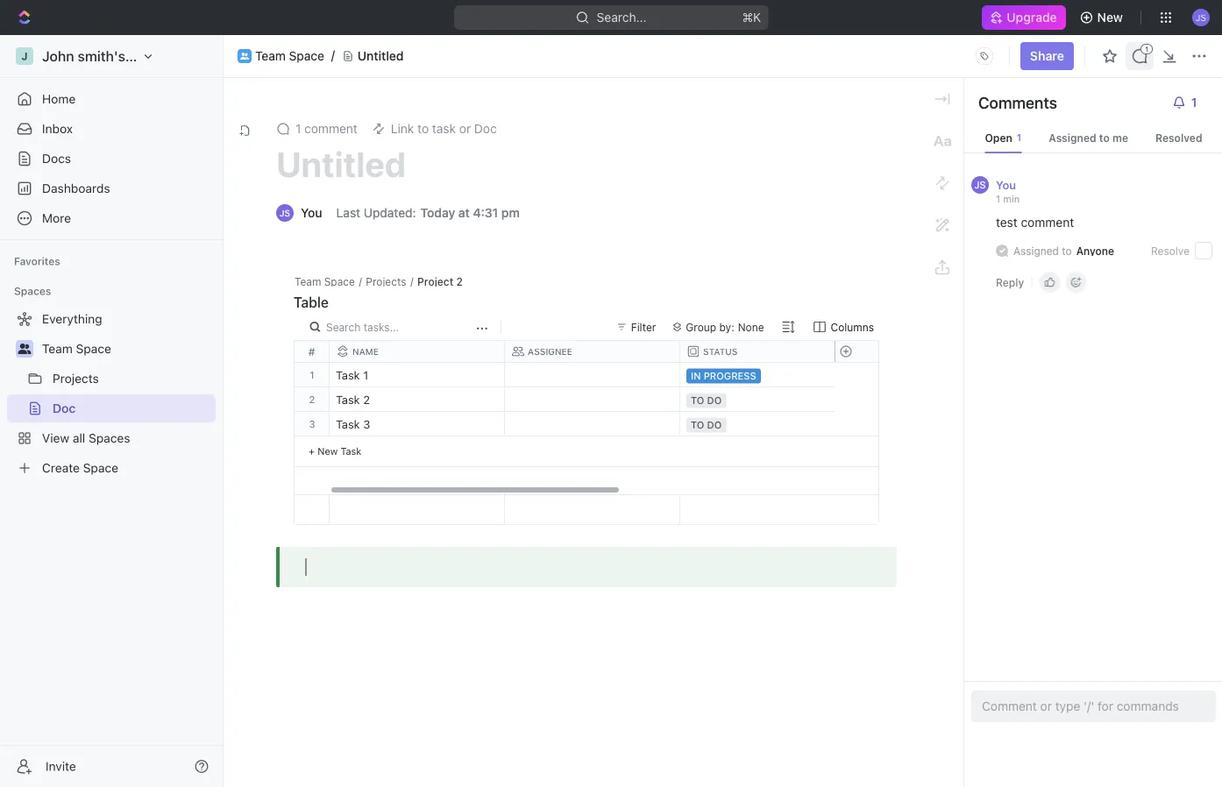 Task type: describe. For each thing, give the bounding box(es) containing it.
group by: none
[[686, 321, 764, 333]]

upgrade
[[1007, 10, 1057, 25]]

0 horizontal spatial spaces
[[14, 285, 51, 297]]

columns
[[831, 321, 874, 334]]

inbox link
[[7, 115, 216, 143]]

js button
[[1187, 4, 1216, 32]]

doc inside dropdown button
[[474, 121, 497, 136]]

group
[[686, 321, 717, 333]]

team space link for user group image
[[42, 335, 212, 363]]

row group containing 1 2 3
[[295, 363, 330, 467]]

projects link
[[53, 365, 212, 393]]

workspace
[[129, 48, 202, 64]]

resolved
[[1156, 132, 1203, 144]]

view all spaces link
[[7, 424, 212, 453]]

2 vertical spatial js
[[280, 208, 290, 218]]

1 2 3
[[309, 369, 315, 430]]

columns button
[[801, 317, 880, 338]]

sidebar navigation
[[0, 35, 227, 788]]

project
[[417, 275, 454, 288]]

assignee column header
[[505, 341, 684, 362]]

team space / projects / project 2 table
[[294, 275, 463, 311]]

tree inside "sidebar" navigation
[[7, 305, 216, 482]]

home link
[[7, 85, 216, 113]]

docs link
[[7, 145, 216, 173]]

0 horizontal spatial 3
[[309, 418, 315, 430]]

dashboards
[[42, 181, 110, 196]]

task down "task 3"
[[341, 446, 362, 457]]

Search tasks... text field
[[326, 315, 472, 339]]

task 3
[[336, 418, 370, 431]]

task for task 2
[[336, 393, 360, 406]]

new for new
[[1098, 10, 1123, 25]]

1 inside open 1
[[1017, 132, 1022, 143]]

john smith's workspace, , element
[[16, 47, 33, 65]]

in
[[691, 371, 701, 382]]

2 inside 'team space / projects / project 2 table'
[[457, 275, 463, 288]]

row group containing task 1
[[330, 363, 1207, 495]]

team for user group image
[[42, 342, 73, 356]]

press space to select this row. row containing task 1
[[330, 363, 1207, 388]]

view all spaces
[[42, 431, 130, 446]]

updated:
[[364, 206, 416, 220]]

1 inside you 1 min
[[996, 193, 1001, 204]]

assignee button
[[505, 346, 681, 358]]

anyone
[[1077, 245, 1115, 257]]

press space to select this row. row containing task 2
[[330, 388, 1207, 412]]

user group image
[[18, 344, 31, 354]]

reply
[[996, 276, 1025, 289]]

⌘k
[[742, 10, 761, 25]]

table
[[294, 294, 329, 311]]

0 vertical spatial untitled
[[358, 49, 404, 63]]

team inside 'team space / projects / project 2 table'
[[295, 275, 321, 288]]

search
[[326, 321, 361, 333]]

link to task or doc button
[[365, 117, 504, 141]]

projects inside 'team space / projects / project 2 table'
[[366, 275, 407, 288]]

link to task or doc
[[391, 121, 497, 136]]

filter button
[[610, 317, 663, 338]]

today
[[421, 206, 455, 220]]

press space to select this row. row containing 1
[[295, 363, 330, 388]]

upgrade link
[[983, 5, 1066, 30]]

view
[[42, 431, 69, 446]]

to do for task 3
[[691, 420, 722, 431]]

assigned to anyone
[[1014, 245, 1115, 257]]

3 row group from the left
[[835, 363, 879, 467]]

inbox
[[42, 121, 73, 136]]

dashboards link
[[7, 175, 216, 203]]

task 1
[[336, 369, 368, 382]]

1 vertical spatial spaces
[[89, 431, 130, 446]]

to do for task 2
[[691, 395, 722, 406]]

2 for task 2
[[363, 393, 370, 406]]

tasks...
[[364, 321, 399, 333]]

favorites button
[[7, 251, 67, 272]]

1 button
[[1166, 89, 1209, 117]]

press space to select this row. row containing 3
[[295, 412, 330, 437]]

all
[[73, 431, 85, 446]]

2 / from the left
[[410, 275, 414, 288]]

task for task 3
[[336, 418, 360, 431]]

task 2
[[336, 393, 370, 406]]

progress
[[704, 371, 757, 382]]

js inside dropdown button
[[1196, 12, 1207, 22]]

assignee
[[528, 346, 573, 357]]

space down the "view all spaces" link
[[83, 461, 118, 475]]

at
[[459, 206, 470, 220]]

doc inside tree
[[53, 401, 76, 416]]

1 comment
[[296, 121, 358, 136]]

#
[[308, 346, 315, 358]]

2 for 1 2 3
[[309, 394, 315, 405]]

name
[[353, 346, 379, 357]]

invite
[[46, 759, 76, 774]]

name button
[[330, 346, 505, 358]]

in progress
[[691, 371, 757, 382]]

1 inside 1 2 3
[[310, 369, 315, 381]]

you for you 1 min
[[996, 178, 1016, 191]]



Task type: locate. For each thing, give the bounding box(es) containing it.
open 1
[[985, 132, 1022, 144]]

js up the 1 dropdown button
[[1196, 12, 1207, 22]]

0 horizontal spatial team
[[42, 342, 73, 356]]

search tasks...
[[326, 321, 399, 333]]

to do cell for task 3
[[681, 412, 856, 436]]

more
[[42, 211, 71, 225]]

2 to do cell from the top
[[681, 412, 856, 436]]

team space link right user group icon on the top left
[[255, 49, 324, 63]]

you up min
[[996, 178, 1016, 191]]

space right user group icon on the top left
[[289, 49, 324, 63]]

task down 'task 2'
[[336, 418, 360, 431]]

2 do from the top
[[707, 420, 722, 431]]

team up table
[[295, 275, 321, 288]]

1 vertical spatial doc
[[53, 401, 76, 416]]

1 vertical spatial comment
[[1021, 215, 1075, 230]]

assigned for assigned to me
[[1049, 132, 1097, 144]]

team space inside tree
[[42, 342, 111, 356]]

more button
[[7, 204, 216, 232]]

or
[[459, 121, 471, 136]]

team space
[[255, 49, 324, 63], [42, 342, 111, 356]]

0 vertical spatial doc
[[474, 121, 497, 136]]

1 vertical spatial new
[[318, 446, 338, 457]]

resolve
[[1151, 245, 1190, 257]]

/ up search tasks...
[[359, 275, 362, 288]]

space down everything link
[[76, 342, 111, 356]]

comment
[[304, 121, 358, 136], [1021, 215, 1075, 230]]

1 horizontal spatial /
[[410, 275, 414, 288]]

new
[[1098, 10, 1123, 25], [318, 446, 338, 457]]

assigned for assigned to anyone
[[1014, 245, 1059, 257]]

assigned down test comment
[[1014, 245, 1059, 257]]

grid
[[295, 341, 1207, 525]]

/
[[359, 275, 362, 288], [410, 275, 414, 288]]

0 vertical spatial to do cell
[[681, 388, 856, 411]]

john smith's workspace
[[42, 48, 202, 64]]

row containing name
[[330, 341, 1207, 362]]

open
[[985, 132, 1013, 144]]

john
[[42, 48, 74, 64]]

0 horizontal spatial js
[[280, 208, 290, 218]]

0 horizontal spatial new
[[318, 446, 338, 457]]

assigned left me
[[1049, 132, 1097, 144]]

0 vertical spatial team space link
[[255, 49, 324, 63]]

3
[[363, 418, 370, 431], [309, 418, 315, 430]]

to do cell for task 2
[[681, 388, 856, 411]]

test
[[996, 215, 1018, 230]]

0 horizontal spatial 2
[[309, 394, 315, 405]]

last
[[336, 206, 360, 220]]

0 vertical spatial you
[[996, 178, 1016, 191]]

assigned to me
[[1049, 132, 1129, 144]]

0 vertical spatial cell
[[505, 363, 681, 387]]

status button
[[681, 346, 856, 358]]

1 horizontal spatial projects
[[366, 275, 407, 288]]

cell for task 1
[[505, 363, 681, 387]]

doc link
[[53, 395, 212, 423]]

js left last
[[280, 208, 290, 218]]

pm
[[502, 206, 520, 220]]

team space link
[[255, 49, 324, 63], [42, 335, 212, 363]]

press space to select this row. row containing task 3
[[330, 412, 1207, 437]]

do for task 3
[[707, 420, 722, 431]]

1 vertical spatial js
[[975, 179, 986, 191]]

1 horizontal spatial new
[[1098, 10, 1123, 25]]

press space to select this row. row containing 2
[[295, 388, 330, 412]]

assigned
[[1049, 132, 1097, 144], [1014, 245, 1059, 257]]

3 down 'task 2'
[[363, 418, 370, 431]]

1 vertical spatial do
[[707, 420, 722, 431]]

0 horizontal spatial team space link
[[42, 335, 212, 363]]

team space link up projects link
[[42, 335, 212, 363]]

last updated: today at 4:31 pm
[[336, 206, 520, 220]]

0 vertical spatial do
[[707, 395, 722, 406]]

1 vertical spatial assigned
[[1014, 245, 1059, 257]]

team
[[255, 49, 286, 63], [295, 275, 321, 288], [42, 342, 73, 356]]

test comment
[[996, 215, 1075, 230]]

2 vertical spatial team
[[42, 342, 73, 356]]

to
[[418, 121, 429, 136], [1100, 132, 1110, 144], [1062, 245, 1072, 257], [691, 395, 705, 406], [691, 420, 705, 431]]

1 vertical spatial to do
[[691, 420, 722, 431]]

1 vertical spatial team space
[[42, 342, 111, 356]]

0 horizontal spatial projects
[[53, 371, 99, 386]]

to for me
[[1100, 132, 1110, 144]]

dropdown menu image
[[971, 42, 999, 70]]

team space link for user group icon on the top left
[[255, 49, 324, 63]]

new button
[[1073, 4, 1134, 32]]

task
[[432, 121, 456, 136]]

1 horizontal spatial doc
[[474, 121, 497, 136]]

new right upgrade
[[1098, 10, 1123, 25]]

1 to do cell from the top
[[681, 388, 856, 411]]

team space down everything
[[42, 342, 111, 356]]

0 horizontal spatial team space
[[42, 342, 111, 356]]

js left you 1 min
[[975, 179, 986, 191]]

1 vertical spatial team space link
[[42, 335, 212, 363]]

in progress cell
[[681, 363, 856, 387]]

/ left project
[[410, 275, 414, 288]]

2 horizontal spatial team
[[295, 275, 321, 288]]

1 inside dropdown button
[[1192, 95, 1197, 110]]

0 vertical spatial assigned
[[1049, 132, 1097, 144]]

you
[[996, 178, 1016, 191], [301, 206, 322, 220]]

tree
[[7, 305, 216, 482]]

2 to do from the top
[[691, 420, 722, 431]]

spaces up create space link
[[89, 431, 130, 446]]

3 cell from the top
[[505, 412, 681, 436]]

1
[[1145, 45, 1149, 53], [1192, 95, 1197, 110], [296, 121, 301, 136], [1017, 132, 1022, 143], [996, 193, 1001, 204], [363, 369, 368, 382], [310, 369, 315, 381]]

1 horizontal spatial team space link
[[255, 49, 324, 63]]

link
[[391, 121, 414, 136]]

2 horizontal spatial 2
[[457, 275, 463, 288]]

anyone button
[[1072, 245, 1115, 257]]

user group image
[[240, 52, 249, 59]]

to for anyone
[[1062, 245, 1072, 257]]

1 horizontal spatial team
[[255, 49, 286, 63]]

you left last
[[301, 206, 322, 220]]

task for task 1
[[336, 369, 360, 382]]

smith's
[[78, 48, 125, 64]]

space inside 'team space / projects / project 2 table'
[[324, 275, 355, 288]]

home
[[42, 92, 76, 106]]

1 horizontal spatial team space
[[255, 49, 324, 63]]

projects
[[366, 275, 407, 288], [53, 371, 99, 386]]

1 vertical spatial to do cell
[[681, 412, 856, 436]]

0 vertical spatial comment
[[304, 121, 358, 136]]

projects inside projects link
[[53, 371, 99, 386]]

1 vertical spatial untitled
[[276, 143, 406, 185]]

cell for task 3
[[505, 412, 681, 436]]

comment for test comment
[[1021, 215, 1075, 230]]

docs
[[42, 151, 71, 166]]

projects up tasks...
[[366, 275, 407, 288]]

team right user group image
[[42, 342, 73, 356]]

0 horizontal spatial doc
[[53, 401, 76, 416]]

team right user group icon on the top left
[[255, 49, 286, 63]]

doc up 'view' at the left
[[53, 401, 76, 416]]

1 horizontal spatial 2
[[363, 393, 370, 406]]

team inside tree
[[42, 342, 73, 356]]

1 vertical spatial cell
[[505, 388, 681, 411]]

team space for user group image
[[42, 342, 111, 356]]

search...
[[597, 10, 647, 25]]

projects up "all"
[[53, 371, 99, 386]]

1 horizontal spatial js
[[975, 179, 986, 191]]

1 / from the left
[[359, 275, 362, 288]]

1 vertical spatial you
[[301, 206, 322, 220]]

task
[[336, 369, 360, 382], [336, 393, 360, 406], [336, 418, 360, 431], [341, 446, 362, 457]]

do for task 2
[[707, 395, 722, 406]]

3 inside press space to select this row. row
[[363, 418, 370, 431]]

press space to select this row. row
[[295, 363, 330, 388], [330, 363, 1207, 388], [835, 363, 879, 388], [295, 388, 330, 412], [330, 388, 1207, 412], [835, 388, 879, 412], [295, 412, 330, 437], [330, 412, 1207, 437], [835, 412, 879, 437], [330, 496, 1207, 525], [835, 496, 879, 525]]

create space
[[42, 461, 118, 475]]

1 horizontal spatial 3
[[363, 418, 370, 431]]

name column header
[[330, 341, 509, 362]]

2 up "task 3"
[[363, 393, 370, 406]]

everything
[[42, 312, 102, 326]]

1 do from the top
[[707, 395, 722, 406]]

1 row group from the left
[[295, 363, 330, 467]]

2 inside press space to select this row. row
[[363, 393, 370, 406]]

new down "task 3"
[[318, 446, 338, 457]]

to inside dropdown button
[[418, 121, 429, 136]]

2 right project
[[457, 275, 463, 288]]

2 left 'task 2'
[[309, 394, 315, 405]]

spaces
[[14, 285, 51, 297], [89, 431, 130, 446]]

row group
[[295, 363, 330, 467], [330, 363, 1207, 495], [835, 363, 879, 467]]

new task
[[318, 446, 362, 457]]

task up 'task 2'
[[336, 369, 360, 382]]

to do cell
[[681, 388, 856, 411], [681, 412, 856, 436]]

create space link
[[7, 454, 212, 482]]

2 cell from the top
[[505, 388, 681, 411]]

space up table
[[324, 275, 355, 288]]

1 to do from the top
[[691, 395, 722, 406]]

0 vertical spatial spaces
[[14, 285, 51, 297]]

grid containing task 1
[[295, 341, 1207, 525]]

2 row group from the left
[[330, 363, 1207, 495]]

new inside button
[[1098, 10, 1123, 25]]

new for new task
[[318, 446, 338, 457]]

0 vertical spatial projects
[[366, 275, 407, 288]]

4:31
[[473, 206, 498, 220]]

1 horizontal spatial you
[[996, 178, 1016, 191]]

me
[[1113, 132, 1129, 144]]

comment left link at top
[[304, 121, 358, 136]]

0 vertical spatial js
[[1196, 12, 1207, 22]]

doc right "or"
[[474, 121, 497, 136]]

space
[[289, 49, 324, 63], [324, 275, 355, 288], [76, 342, 111, 356], [83, 461, 118, 475]]

everything link
[[7, 305, 212, 333]]

min
[[1004, 193, 1020, 204]]

0 vertical spatial team space
[[255, 49, 324, 63]]

team for user group icon on the top left
[[255, 49, 286, 63]]

1 vertical spatial projects
[[53, 371, 99, 386]]

you for you
[[301, 206, 322, 220]]

cell for task 2
[[505, 388, 681, 411]]

none
[[738, 321, 764, 333]]

0 horizontal spatial you
[[301, 206, 322, 220]]

to do
[[691, 395, 722, 406], [691, 420, 722, 431]]

tree containing everything
[[7, 305, 216, 482]]

create
[[42, 461, 80, 475]]

task down task 1
[[336, 393, 360, 406]]

by:
[[720, 321, 735, 333]]

2 horizontal spatial js
[[1196, 12, 1207, 22]]

share
[[1030, 49, 1065, 63]]

status
[[703, 346, 738, 357]]

0 vertical spatial new
[[1098, 10, 1123, 25]]

1 horizontal spatial spaces
[[89, 431, 130, 446]]

comment for 1 comment
[[304, 121, 358, 136]]

0 vertical spatial to do
[[691, 395, 722, 406]]

2 inside 1 2 3
[[309, 394, 315, 405]]

untitled down 1 comment
[[276, 143, 406, 185]]

j
[[21, 50, 28, 62]]

untitled up link at top
[[358, 49, 404, 63]]

3 left "task 3"
[[309, 418, 315, 430]]

comments
[[979, 93, 1058, 112]]

you 1 min
[[996, 178, 1020, 204]]

0 horizontal spatial /
[[359, 275, 362, 288]]

1 cell from the top
[[505, 363, 681, 387]]

1 horizontal spatial comment
[[1021, 215, 1075, 230]]

filter
[[631, 321, 656, 333]]

spaces down favorites
[[14, 285, 51, 297]]

cell
[[505, 363, 681, 387], [505, 388, 681, 411], [505, 412, 681, 436]]

comment up assigned to anyone
[[1021, 215, 1075, 230]]

js
[[1196, 12, 1207, 22], [975, 179, 986, 191], [280, 208, 290, 218]]

team space for user group icon on the top left
[[255, 49, 324, 63]]

to for task
[[418, 121, 429, 136]]

1 vertical spatial team
[[295, 275, 321, 288]]

do
[[707, 395, 722, 406], [707, 420, 722, 431]]

you inside you 1 min
[[996, 178, 1016, 191]]

2 vertical spatial cell
[[505, 412, 681, 436]]

favorites
[[14, 255, 60, 267]]

0 horizontal spatial comment
[[304, 121, 358, 136]]

row
[[330, 341, 1207, 362]]

team space right user group icon on the top left
[[255, 49, 324, 63]]

0 vertical spatial team
[[255, 49, 286, 63]]



Task type: vqa. For each thing, say whether or not it's contained in the screenshot.
MANAGEMENT
no



